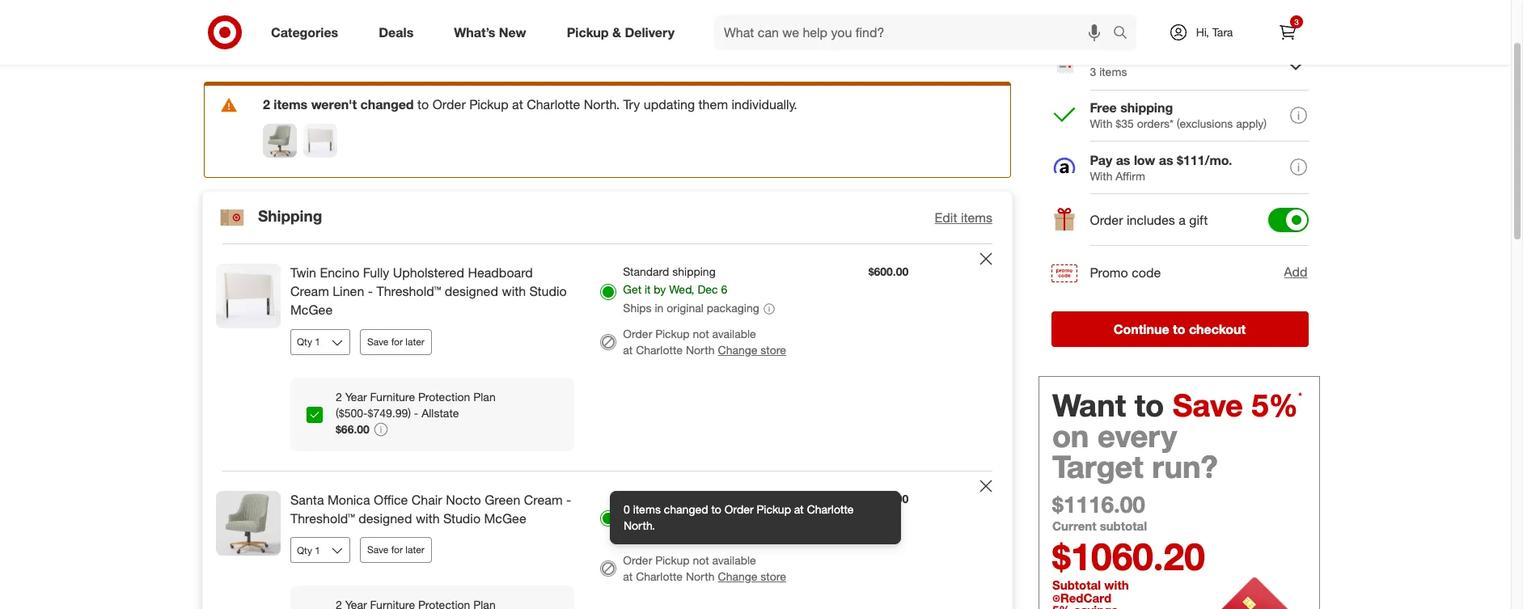 Task type: describe. For each thing, give the bounding box(es) containing it.
2 year furniture protection plan ($500-$749.99) - allstate
[[336, 390, 496, 420]]

summary
[[1108, 8, 1191, 31]]

later for chair
[[406, 544, 425, 556]]

subtotal
[[1053, 578, 1101, 593]]

designed for chair
[[359, 510, 412, 526]]

twin encino fully upholstered headboard cream linen - threshold™ designed with studio mcgee
[[290, 265, 567, 318]]

subtotal inside the $1116.00 current subtotal $1060.20
[[1100, 518, 1147, 534]]

Service plan checkbox
[[307, 407, 323, 423]]

current
[[1053, 518, 1097, 534]]

save for later button for fully
[[360, 329, 432, 355]]

headboard
[[468, 265, 533, 281]]

monica
[[328, 492, 370, 508]]

to inside button
[[1174, 321, 1186, 337]]

ships for santa monica office chair nocto green cream - threshold™ designed with studio mcgee
[[623, 528, 652, 542]]

$1116.00 current subtotal $1060.20
[[1053, 490, 1205, 579]]

updating
[[644, 97, 695, 113]]

santa monica office chair nocto green cream - threshold™ designed with studio mcgee
[[290, 492, 571, 526]]

not for santa monica office chair nocto green cream - threshold™ designed with studio mcgee
[[693, 554, 709, 567]]

free shipping with $35 orders* (exclusions apply)
[[1091, 99, 1268, 130]]

office
[[374, 492, 408, 508]]

- for $749.99)
[[414, 406, 419, 420]]

1 vertical spatial 3
[[358, 39, 367, 58]]

gift
[[1190, 212, 1209, 228]]

deals link
[[365, 15, 434, 50]]

them
[[699, 97, 728, 113]]

north for twin encino fully upholstered headboard cream linen - threshold™ designed with studio mcgee
[[686, 343, 715, 357]]

charlotte left try
[[527, 97, 580, 113]]

apply)
[[1237, 116, 1268, 130]]

change for twin encino fully upholstered headboard cream linen - threshold™ designed with studio mcgee
[[718, 343, 758, 357]]

0
[[624, 502, 630, 516]]

0 items changed to order pickup at charlotte north.
[[624, 502, 854, 532]]

original for santa monica office chair nocto green cream - threshold™ designed with studio mcgee
[[667, 528, 704, 542]]

What can we help you find? suggestions appear below search field
[[714, 15, 1117, 50]]

change store button for santa monica office chair nocto green cream - threshold™ designed with studio mcgee
[[718, 569, 786, 585]]

3 items inside 3 items dropdown button
[[1091, 65, 1128, 78]]

pickup & delivery link
[[553, 15, 695, 50]]

shipping inside free shipping with $35 orders* (exclusions apply)
[[1121, 99, 1174, 116]]

twin encino fully upholstered headboard cream linen - threshold™ designed with studio mcgee link
[[290, 264, 575, 319]]

allstate
[[422, 406, 459, 420]]

5%
[[1252, 387, 1299, 424]]

edit
[[935, 209, 958, 226]]

to inside 0 items changed to order pickup at charlotte north.
[[712, 502, 722, 516]]

what's
[[454, 24, 496, 40]]

cart item ready to fulfill group containing santa monica office chair nocto green cream - threshold™ designed with studio mcgee
[[203, 471, 1012, 609]]

wed, for santa monica office chair nocto green cream - threshold™ designed with studio mcgee
[[669, 510, 695, 523]]

in for twin encino fully upholstered headboard cream linen - threshold™ designed with studio mcgee
[[655, 301, 664, 315]]

save for later for office
[[367, 544, 425, 556]]

for for office
[[391, 544, 403, 556]]

categories
[[271, 24, 338, 40]]

free
[[1091, 99, 1118, 116]]

protection
[[418, 390, 470, 404]]

later for upholstered
[[406, 336, 425, 348]]

it for santa monica office chair nocto green cream - threshold™ designed with studio mcgee
[[645, 510, 651, 523]]

for for fully
[[391, 336, 403, 348]]

$1,116.00
[[212, 39, 279, 58]]

wed, for twin encino fully upholstered headboard cream linen - threshold™ designed with studio mcgee
[[669, 283, 695, 296]]

studio for nocto
[[443, 510, 481, 526]]

chair
[[412, 492, 442, 508]]

hi, tara
[[1196, 25, 1233, 39]]

$1,116.00 subtotal
[[212, 39, 344, 58]]

in for santa monica office chair nocto green cream - threshold™ designed with studio mcgee
[[655, 528, 664, 542]]

1 horizontal spatial twin encino fully upholstered headboard cream linen - threshold&#8482; designed with studio mcgee image
[[303, 124, 337, 158]]

santa monica office chair nocto green cream - threshold&#8482; designed with studio mcgee image
[[216, 491, 281, 556]]

$35
[[1116, 116, 1135, 130]]

year
[[345, 390, 367, 404]]

store for twin encino fully upholstered headboard cream linen - threshold™ designed with studio mcgee
[[761, 343, 786, 357]]

with inside free shipping with $35 orders* (exclusions apply)
[[1091, 116, 1113, 130]]

continue
[[1114, 321, 1170, 337]]

shipping
[[258, 207, 322, 225]]

packaging for twin encino fully upholstered headboard cream linen - threshold™ designed with studio mcgee
[[707, 301, 760, 315]]

deals
[[379, 24, 414, 40]]

plan
[[473, 390, 496, 404]]

studio for headboard
[[530, 283, 567, 299]]

what's new
[[454, 24, 526, 40]]

*
[[1299, 390, 1303, 402]]

with for nocto
[[416, 510, 440, 526]]

2 vertical spatial with
[[1105, 578, 1129, 593]]

orders*
[[1138, 116, 1174, 130]]

$749.99)
[[368, 406, 411, 420]]

a
[[1180, 212, 1186, 228]]

2 items weren't changed to order pickup at charlotte north. try updating them individually.
[[263, 97, 798, 113]]

order summary
[[1052, 8, 1191, 31]]

- for linen
[[368, 283, 373, 299]]

includes
[[1128, 212, 1176, 228]]

0 horizontal spatial 3 items
[[358, 39, 411, 58]]

cream inside twin encino fully upholstered headboard cream linen - threshold™ designed with studio mcgee
[[290, 283, 329, 299]]

1 as from the left
[[1117, 152, 1131, 168]]

continue to checkout button
[[1052, 311, 1309, 347]]

nocto
[[446, 492, 481, 508]]

at inside 0 items changed to order pickup at charlotte north.
[[794, 502, 804, 516]]

code
[[1132, 264, 1162, 281]]

on every target run?
[[1053, 417, 1218, 485]]

&
[[613, 24, 621, 40]]

0 vertical spatial subtotal
[[284, 39, 344, 58]]

santa
[[290, 492, 324, 508]]

1 vertical spatial save
[[1173, 387, 1243, 424]]

2 for 2 year furniture protection plan ($500-$749.99) - allstate
[[336, 390, 342, 404]]

$66.00
[[336, 422, 370, 436]]

threshold™ for encino
[[377, 283, 441, 299]]

($500-
[[336, 406, 368, 420]]

new
[[499, 24, 526, 40]]

santa monica office chair nocto green cream - threshold™ designed with studio mcgee link
[[290, 491, 575, 528]]

not available radio
[[601, 561, 617, 577]]

search button
[[1106, 15, 1145, 53]]

target
[[1053, 448, 1144, 485]]

green
[[485, 492, 521, 508]]

dec for santa monica office chair nocto green cream - threshold™ designed with studio mcgee
[[698, 510, 718, 523]]

3 inside dropdown button
[[1091, 65, 1097, 78]]

$111/mo.
[[1178, 152, 1233, 168]]

order includes a gift
[[1091, 212, 1209, 228]]

add button
[[1284, 262, 1309, 283]]

twin
[[290, 265, 316, 281]]

0 vertical spatial north.
[[584, 97, 620, 113]]

original for twin encino fully upholstered headboard cream linen - threshold™ designed with studio mcgee
[[667, 301, 704, 315]]

want to save 5% *
[[1053, 387, 1303, 424]]

redcard
[[1061, 591, 1112, 606]]



Task type: vqa. For each thing, say whether or not it's contained in the screenshot.
planned
no



Task type: locate. For each thing, give the bounding box(es) containing it.
3
[[1295, 17, 1299, 27], [358, 39, 367, 58], [1091, 65, 1097, 78]]

furniture
[[370, 390, 415, 404]]

2 inside 2 year furniture protection plan ($500-$749.99) - allstate
[[336, 390, 342, 404]]

north. down 0
[[624, 519, 655, 532]]

changed inside 0 items changed to order pickup at charlotte north.
[[664, 502, 708, 516]]

0 vertical spatial it
[[645, 283, 651, 296]]

save for later button for office
[[360, 538, 432, 563]]

- inside twin encino fully upholstered headboard cream linen - threshold™ designed with studio mcgee
[[368, 283, 373, 299]]

in
[[655, 301, 664, 315], [655, 528, 664, 542]]

1 north from the top
[[686, 343, 715, 357]]

mcgee down twin
[[290, 302, 333, 318]]

with down 'pay'
[[1091, 169, 1113, 183]]

3 right tara
[[1295, 17, 1299, 27]]

1 vertical spatial original
[[667, 528, 704, 542]]

weren't
[[311, 97, 357, 113]]

designed inside twin encino fully upholstered headboard cream linen - threshold™ designed with studio mcgee
[[445, 283, 498, 299]]

- inside 2 year furniture protection plan ($500-$749.99) - allstate
[[414, 406, 419, 420]]

2 ships from the top
[[623, 528, 652, 542]]

1 vertical spatial ships in original packaging
[[623, 528, 763, 542]]

2 later from the top
[[406, 544, 425, 556]]

0 horizontal spatial with
[[416, 510, 440, 526]]

affirm
[[1116, 169, 1146, 183]]

save up furniture
[[367, 336, 389, 348]]

designed down office
[[359, 510, 412, 526]]

0 vertical spatial save for later button
[[360, 329, 432, 355]]

it for twin encino fully upholstered headboard cream linen - threshold™ designed with studio mcgee
[[645, 283, 651, 296]]

0 vertical spatial shipping
[[1121, 99, 1174, 116]]

0 vertical spatial by
[[654, 283, 666, 296]]

later down twin encino fully upholstered headboard cream linen - threshold™ designed with studio mcgee
[[406, 336, 425, 348]]

1 vertical spatial north
[[686, 570, 715, 584]]

subtotal up weren't
[[284, 39, 344, 58]]

available for santa monica office chair nocto green cream - threshold™ designed with studio mcgee
[[712, 554, 756, 567]]

cream down twin
[[290, 283, 329, 299]]

2 change store button from the top
[[718, 569, 786, 585]]

change store button for twin encino fully upholstered headboard cream linen - threshold™ designed with studio mcgee
[[718, 342, 786, 358]]

2 not from the top
[[693, 554, 709, 567]]

threshold™ inside santa monica office chair nocto green cream - threshold™ designed with studio mcgee
[[290, 510, 355, 526]]

0 vertical spatial changed
[[360, 97, 414, 113]]

0 vertical spatial ships in original packaging
[[623, 301, 763, 315]]

north.
[[584, 97, 620, 113], [624, 519, 655, 532]]

0 vertical spatial threshold™
[[377, 283, 441, 299]]

mcgee down the green
[[484, 510, 527, 526]]

ships in original packaging for santa monica office chair nocto green cream - threshold™ designed with studio mcgee
[[623, 528, 763, 542]]

2 by from the top
[[654, 510, 666, 523]]

0 horizontal spatial cream
[[290, 283, 329, 299]]

items inside 0 items changed to order pickup at charlotte north.
[[633, 502, 661, 516]]

0 vertical spatial mcgee
[[290, 302, 333, 318]]

1 vertical spatial 2
[[336, 390, 342, 404]]

change for santa monica office chair nocto green cream - threshold™ designed with studio mcgee
[[718, 570, 758, 584]]

hi,
[[1196, 25, 1210, 39]]

1 vertical spatial get
[[623, 510, 642, 523]]

(exclusions
[[1178, 116, 1234, 130]]

1 vertical spatial dec
[[698, 510, 718, 523]]

0 horizontal spatial mcgee
[[290, 302, 333, 318]]

1 later from the top
[[406, 336, 425, 348]]

- inside santa monica office chair nocto green cream - threshold™ designed with studio mcgee
[[566, 492, 571, 508]]

1 vertical spatial store
[[761, 570, 786, 584]]

promo
[[1091, 264, 1129, 281]]

0 horizontal spatial threshold™
[[290, 510, 355, 526]]

want
[[1053, 387, 1126, 424]]

1 for from the top
[[391, 336, 403, 348]]

by for twin encino fully upholstered headboard cream linen - threshold™ designed with studio mcgee
[[654, 283, 666, 296]]

1 horizontal spatial designed
[[445, 283, 498, 299]]

2 store from the top
[[761, 570, 786, 584]]

mcgee for green
[[484, 510, 527, 526]]

order pickup not available at charlotte north change store
[[623, 327, 786, 357], [623, 554, 786, 584]]

2 up santa monica office chair nocto green cream - threshold&#8482; designed with studio mcgee icon
[[263, 97, 270, 113]]

2 with from the top
[[1091, 169, 1113, 183]]

threshold™ down santa
[[290, 510, 355, 526]]

1 horizontal spatial 2
[[336, 390, 342, 404]]

designed
[[445, 283, 498, 299], [359, 510, 412, 526]]

1 vertical spatial 3 items
[[1091, 65, 1128, 78]]

0 vertical spatial ships
[[623, 301, 652, 315]]

2 left year
[[336, 390, 342, 404]]

1 vertical spatial standard shipping get it by wed, dec 6
[[623, 492, 728, 523]]

change store button
[[718, 342, 786, 358], [718, 569, 786, 585]]

2 original from the top
[[667, 528, 704, 542]]

- left allstate
[[414, 406, 419, 420]]

2 vertical spatial shipping
[[673, 492, 716, 505]]

order
[[1052, 8, 1103, 31], [433, 97, 466, 113], [1091, 212, 1124, 228], [623, 327, 652, 341], [725, 502, 754, 516], [623, 554, 652, 567]]

for down office
[[391, 544, 403, 556]]

packaging for santa monica office chair nocto green cream - threshold™ designed with studio mcgee
[[707, 528, 760, 542]]

0 horizontal spatial 2
[[263, 97, 270, 113]]

north. left try
[[584, 97, 620, 113]]

store
[[761, 343, 786, 357], [761, 570, 786, 584]]

add
[[1285, 264, 1308, 280]]

affirm image
[[1052, 155, 1078, 181], [1054, 157, 1076, 173]]

1 vertical spatial studio
[[443, 510, 481, 526]]

1 change store button from the top
[[718, 342, 786, 358]]

standard for santa monica office chair nocto green cream - threshold™ designed with studio mcgee
[[623, 492, 669, 505]]

on
[[1053, 417, 1089, 455]]

standard
[[623, 265, 669, 279], [623, 492, 669, 505]]

1 dec from the top
[[698, 283, 718, 296]]

pay
[[1091, 152, 1113, 168]]

3 link
[[1270, 15, 1306, 50]]

north
[[686, 343, 715, 357], [686, 570, 715, 584]]

save up run?
[[1173, 387, 1243, 424]]

0 vertical spatial cart item ready to fulfill group
[[203, 245, 1012, 471]]

0 vertical spatial cream
[[290, 283, 329, 299]]

0 vertical spatial available
[[712, 327, 756, 341]]

2 get from the top
[[623, 510, 642, 523]]

changed right weren't
[[360, 97, 414, 113]]

charlotte inside 0 items changed to order pickup at charlotte north.
[[807, 502, 854, 516]]

with inside pay as low as $111/mo. with affirm
[[1091, 169, 1113, 183]]

3 items button
[[1052, 38, 1309, 90]]

continue to checkout
[[1114, 321, 1247, 337]]

save down office
[[367, 544, 389, 556]]

with down free
[[1091, 116, 1113, 130]]

$450.00
[[869, 492, 909, 505]]

1 original from the top
[[667, 301, 704, 315]]

north. inside 0 items changed to order pickup at charlotte north.
[[624, 519, 655, 532]]

2 packaging from the top
[[707, 528, 760, 542]]

upholstered
[[393, 265, 464, 281]]

1 not from the top
[[693, 327, 709, 341]]

- for cream
[[566, 492, 571, 508]]

get for twin encino fully upholstered headboard cream linen - threshold™ designed with studio mcgee
[[623, 283, 642, 296]]

- left 0
[[566, 492, 571, 508]]

0 vertical spatial standard shipping get it by wed, dec 6
[[623, 265, 728, 296]]

0 vertical spatial north
[[686, 343, 715, 357]]

1 change from the top
[[718, 343, 758, 357]]

2 save for later button from the top
[[360, 538, 432, 563]]

threshold™ inside twin encino fully upholstered headboard cream linen - threshold™ designed with studio mcgee
[[377, 283, 441, 299]]

designed down 'headboard'
[[445, 283, 498, 299]]

fully
[[363, 265, 389, 281]]

with inside twin encino fully upholstered headboard cream linen - threshold™ designed with studio mcgee
[[502, 283, 526, 299]]

1 vertical spatial later
[[406, 544, 425, 556]]

3 items
[[358, 39, 411, 58], [1091, 65, 1128, 78]]

twin encino fully upholstered headboard cream linen - threshold&#8482; designed with studio mcgee image
[[303, 124, 337, 158], [216, 264, 281, 329]]

1 by from the top
[[654, 283, 666, 296]]

1 horizontal spatial cream
[[524, 492, 563, 508]]

save for later for fully
[[367, 336, 425, 348]]

2 wed, from the top
[[669, 510, 695, 523]]

save for twin encino fully upholstered headboard cream linen - threshold™ designed with studio mcgee
[[367, 336, 389, 348]]

changed
[[360, 97, 414, 113], [664, 502, 708, 516]]

1 horizontal spatial with
[[502, 283, 526, 299]]

try
[[623, 97, 640, 113]]

standard shipping get it by wed, dec 6 for santa monica office chair nocto green cream - threshold™ designed with studio mcgee
[[623, 492, 728, 523]]

charlotte
[[527, 97, 580, 113], [636, 343, 683, 357], [807, 502, 854, 516], [636, 570, 683, 584]]

1 vertical spatial designed
[[359, 510, 412, 526]]

1 vertical spatial twin encino fully upholstered headboard cream linen - threshold&#8482; designed with studio mcgee image
[[216, 264, 281, 329]]

2 as from the left
[[1160, 152, 1174, 168]]

1 vertical spatial available
[[712, 554, 756, 567]]

1 vertical spatial with
[[416, 510, 440, 526]]

charlotte left $450.00
[[807, 502, 854, 516]]

1 vertical spatial cart item ready to fulfill group
[[203, 471, 1012, 609]]

1 vertical spatial changed
[[664, 502, 708, 516]]

with
[[1091, 116, 1113, 130], [1091, 169, 1113, 183]]

studio inside santa monica office chair nocto green cream - threshold™ designed with studio mcgee
[[443, 510, 481, 526]]

2 vertical spatial -
[[566, 492, 571, 508]]

change
[[718, 343, 758, 357], [718, 570, 758, 584]]

1 vertical spatial with
[[1091, 169, 1113, 183]]

0 horizontal spatial 3
[[358, 39, 367, 58]]

search
[[1106, 26, 1145, 42]]

edit items button
[[935, 209, 993, 227]]

checkout
[[1190, 321, 1247, 337]]

2 available from the top
[[712, 554, 756, 567]]

1 ships from the top
[[623, 301, 652, 315]]

cart item ready to fulfill group containing twin encino fully upholstered headboard cream linen - threshold™ designed with studio mcgee
[[203, 245, 1012, 471]]

save for later down office
[[367, 544, 425, 556]]

not available radio
[[601, 334, 617, 350]]

shipping for santa monica office chair nocto green cream - threshold™ designed with studio mcgee
[[673, 492, 716, 505]]

1 with from the top
[[1091, 116, 1113, 130]]

get for santa monica office chair nocto green cream - threshold™ designed with studio mcgee
[[623, 510, 642, 523]]

0 vertical spatial with
[[1091, 116, 1113, 130]]

charlotte right not available radio
[[636, 343, 683, 357]]

low
[[1135, 152, 1156, 168]]

studio inside twin encino fully upholstered headboard cream linen - threshold™ designed with studio mcgee
[[530, 283, 567, 299]]

0 vertical spatial dec
[[698, 283, 718, 296]]

linen
[[333, 283, 364, 299]]

mcgee inside santa monica office chair nocto green cream - threshold™ designed with studio mcgee
[[484, 510, 527, 526]]

for up furniture
[[391, 336, 403, 348]]

0 vertical spatial with
[[502, 283, 526, 299]]

subtotal with
[[1053, 578, 1133, 593]]

- down fully
[[368, 283, 373, 299]]

1 packaging from the top
[[707, 301, 760, 315]]

mcgee for cream
[[290, 302, 333, 318]]

2 for 2 items weren't changed to order pickup at charlotte north. try updating them individually.
[[263, 97, 270, 113]]

1 horizontal spatial changed
[[664, 502, 708, 516]]

ships for twin encino fully upholstered headboard cream linen - threshold™ designed with studio mcgee
[[623, 301, 652, 315]]

0 horizontal spatial changed
[[360, 97, 414, 113]]

2 dec from the top
[[698, 510, 718, 523]]

twin encino fully upholstered headboard cream linen - threshold&#8482; designed with studio mcgee image left twin
[[216, 264, 281, 329]]

delivery
[[625, 24, 675, 40]]

with inside santa monica office chair nocto green cream - threshold™ designed with studio mcgee
[[416, 510, 440, 526]]

2 in from the top
[[655, 528, 664, 542]]

mcgee inside twin encino fully upholstered headboard cream linen - threshold™ designed with studio mcgee
[[290, 302, 333, 318]]

$1116.00
[[1053, 490, 1146, 518]]

1 horizontal spatial studio
[[530, 283, 567, 299]]

categories link
[[257, 15, 359, 50]]

santa monica office chair nocto green cream - threshold&#8482; designed with studio mcgee image
[[263, 124, 297, 158]]

every
[[1098, 417, 1177, 455]]

save for later up furniture
[[367, 336, 425, 348]]

6 for santa monica office chair nocto green cream - threshold™ designed with studio mcgee
[[721, 510, 728, 523]]

as right low
[[1160, 152, 1174, 168]]

encino
[[320, 265, 360, 281]]

1 vertical spatial -
[[414, 406, 419, 420]]

3 left deals at left
[[358, 39, 367, 58]]

2 standard shipping get it by wed, dec 6 from the top
[[623, 492, 728, 523]]

with down 'headboard'
[[502, 283, 526, 299]]

2 6 from the top
[[721, 510, 728, 523]]

twin encino fully upholstered headboard cream linen - threshold&#8482; designed with studio mcgee image down weren't
[[303, 124, 337, 158]]

1 horizontal spatial mcgee
[[484, 510, 527, 526]]

0 vertical spatial standard
[[623, 265, 669, 279]]

2 it from the top
[[645, 510, 651, 523]]

1 vertical spatial standard
[[623, 492, 669, 505]]

threshold™ for monica
[[290, 510, 355, 526]]

1 vertical spatial order pickup not available at charlotte north change store
[[623, 554, 786, 584]]

1 horizontal spatial 3
[[1091, 65, 1097, 78]]

ships in original packaging
[[623, 301, 763, 315], [623, 528, 763, 542]]

1 6 from the top
[[721, 283, 728, 296]]

6 for twin encino fully upholstered headboard cream linen - threshold™ designed with studio mcgee
[[721, 283, 728, 296]]

dec for twin encino fully upholstered headboard cream linen - threshold™ designed with studio mcgee
[[698, 283, 718, 296]]

order inside 0 items changed to order pickup at charlotte north.
[[725, 502, 754, 516]]

0 vertical spatial order pickup not available at charlotte north change store
[[623, 327, 786, 357]]

0 vertical spatial not
[[693, 327, 709, 341]]

standard for twin encino fully upholstered headboard cream linen - threshold™ designed with studio mcgee
[[623, 265, 669, 279]]

later down santa monica office chair nocto green cream - threshold™ designed with studio mcgee
[[406, 544, 425, 556]]

with down chair
[[416, 510, 440, 526]]

what's new link
[[440, 15, 547, 50]]

1 vertical spatial not
[[693, 554, 709, 567]]

2 vertical spatial save
[[367, 544, 389, 556]]

1 vertical spatial change
[[718, 570, 758, 584]]

0 vertical spatial store
[[761, 343, 786, 357]]

studio down 'headboard'
[[530, 283, 567, 299]]

0 horizontal spatial north.
[[584, 97, 620, 113]]

save for later button
[[360, 329, 432, 355], [360, 538, 432, 563]]

available
[[712, 327, 756, 341], [712, 554, 756, 567]]

designed inside santa monica office chair nocto green cream - threshold™ designed with studio mcgee
[[359, 510, 412, 526]]

charlotte right not available option
[[636, 570, 683, 584]]

1 it from the top
[[645, 283, 651, 296]]

save
[[367, 336, 389, 348], [1173, 387, 1243, 424], [367, 544, 389, 556]]

by
[[654, 283, 666, 296], [654, 510, 666, 523]]

1 vertical spatial for
[[391, 544, 403, 556]]

1 standard shipping get it by wed, dec 6 from the top
[[623, 265, 728, 296]]

2 horizontal spatial with
[[1105, 578, 1129, 593]]

order pickup not available at charlotte north change store for twin encino fully upholstered headboard cream linen - threshold™ designed with studio mcgee
[[623, 327, 786, 357]]

1 store from the top
[[761, 343, 786, 357]]

threshold™ down upholstered
[[377, 283, 441, 299]]

north for santa monica office chair nocto green cream - threshold™ designed with studio mcgee
[[686, 570, 715, 584]]

standard shipping get it by wed, dec 6 for twin encino fully upholstered headboard cream linen - threshold™ designed with studio mcgee
[[623, 265, 728, 296]]

$600.00
[[869, 265, 909, 279]]

0 vertical spatial later
[[406, 336, 425, 348]]

cart
[[212, 2, 261, 31]]

save for santa monica office chair nocto green cream - threshold™ designed with studio mcgee
[[367, 544, 389, 556]]

1 vertical spatial wed,
[[669, 510, 695, 523]]

subtotal
[[284, 39, 344, 58], [1100, 518, 1147, 534]]

0 vertical spatial -
[[368, 283, 373, 299]]

pay as low as $111/mo. with affirm
[[1091, 152, 1233, 183]]

shipping
[[1121, 99, 1174, 116], [673, 265, 716, 279], [673, 492, 716, 505]]

edit items
[[935, 209, 993, 226]]

0 horizontal spatial as
[[1117, 152, 1131, 168]]

promo code
[[1091, 264, 1162, 281]]

1 save for later button from the top
[[360, 329, 432, 355]]

2 for from the top
[[391, 544, 403, 556]]

0 vertical spatial packaging
[[707, 301, 760, 315]]

shipping for twin encino fully upholstered headboard cream linen - threshold™ designed with studio mcgee
[[673, 265, 716, 279]]

for
[[391, 336, 403, 348], [391, 544, 403, 556]]

not for twin encino fully upholstered headboard cream linen - threshold™ designed with studio mcgee
[[693, 327, 709, 341]]

available for twin encino fully upholstered headboard cream linen - threshold™ designed with studio mcgee
[[712, 327, 756, 341]]

1 wed, from the top
[[669, 283, 695, 296]]

2 order pickup not available at charlotte north change store from the top
[[623, 554, 786, 584]]

3 up free
[[1091, 65, 1097, 78]]

subtotal right current
[[1100, 518, 1147, 534]]

1 standard from the top
[[623, 265, 669, 279]]

ships in original packaging for twin encino fully upholstered headboard cream linen - threshold™ designed with studio mcgee
[[623, 301, 763, 315]]

run?
[[1152, 448, 1218, 485]]

0 vertical spatial change
[[718, 343, 758, 357]]

0 vertical spatial get
[[623, 283, 642, 296]]

1 horizontal spatial subtotal
[[1100, 518, 1147, 534]]

0 vertical spatial 2
[[263, 97, 270, 113]]

0 vertical spatial 3 items
[[358, 39, 411, 58]]

store for santa monica office chair nocto green cream - threshold™ designed with studio mcgee
[[761, 570, 786, 584]]

tara
[[1213, 25, 1233, 39]]

1 horizontal spatial north.
[[624, 519, 655, 532]]

-
[[368, 283, 373, 299], [414, 406, 419, 420], [566, 492, 571, 508]]

1 ships in original packaging from the top
[[623, 301, 763, 315]]

by for santa monica office chair nocto green cream - threshold™ designed with studio mcgee
[[654, 510, 666, 523]]

2 change from the top
[[718, 570, 758, 584]]

1 cart item ready to fulfill group from the top
[[203, 245, 1012, 471]]

1 save for later from the top
[[367, 336, 425, 348]]

save for later button up furniture
[[360, 329, 432, 355]]

threshold™
[[377, 283, 441, 299], [290, 510, 355, 526]]

2 standard from the top
[[623, 492, 669, 505]]

0 vertical spatial save for later
[[367, 336, 425, 348]]

None radio
[[601, 284, 617, 300], [601, 511, 617, 527], [601, 284, 617, 300], [601, 511, 617, 527]]

1 vertical spatial in
[[655, 528, 664, 542]]

order pickup not available at charlotte north change store for santa monica office chair nocto green cream - threshold™ designed with studio mcgee
[[623, 554, 786, 584]]

1 vertical spatial threshold™
[[290, 510, 355, 526]]

with for headboard
[[502, 283, 526, 299]]

0 horizontal spatial subtotal
[[284, 39, 344, 58]]

pickup & delivery
[[567, 24, 675, 40]]

2 ships in original packaging from the top
[[623, 528, 763, 542]]

at
[[512, 97, 523, 113], [623, 343, 633, 357], [794, 502, 804, 516], [623, 570, 633, 584]]

2 horizontal spatial -
[[566, 492, 571, 508]]

studio down 'nocto'
[[443, 510, 481, 526]]

pickup inside 0 items changed to order pickup at charlotte north.
[[757, 502, 791, 516]]

save for later button down office
[[360, 538, 432, 563]]

0 vertical spatial studio
[[530, 283, 567, 299]]

0 vertical spatial 3
[[1295, 17, 1299, 27]]

2 north from the top
[[686, 570, 715, 584]]

as up affirm
[[1117, 152, 1131, 168]]

wed,
[[669, 283, 695, 296], [669, 510, 695, 523]]

1 in from the top
[[655, 301, 664, 315]]

pickup
[[567, 24, 609, 40], [469, 97, 509, 113], [656, 327, 690, 341], [757, 502, 791, 516], [656, 554, 690, 567]]

1 available from the top
[[712, 327, 756, 341]]

1 horizontal spatial as
[[1160, 152, 1174, 168]]

mcgee
[[290, 302, 333, 318], [484, 510, 527, 526]]

1 vertical spatial by
[[654, 510, 666, 523]]

cream inside santa monica office chair nocto green cream - threshold™ designed with studio mcgee
[[524, 492, 563, 508]]

as
[[1117, 152, 1131, 168], [1160, 152, 1174, 168]]

with right subtotal
[[1105, 578, 1129, 593]]

1 get from the top
[[623, 283, 642, 296]]

cart item ready to fulfill group
[[203, 245, 1012, 471], [203, 471, 1012, 609]]

2 cart item ready to fulfill group from the top
[[203, 471, 1012, 609]]

cream right the green
[[524, 492, 563, 508]]

1 vertical spatial shipping
[[673, 265, 716, 279]]

individually.
[[732, 97, 798, 113]]

1 vertical spatial cream
[[524, 492, 563, 508]]

0 vertical spatial designed
[[445, 283, 498, 299]]

1 vertical spatial change store button
[[718, 569, 786, 585]]

designed for upholstered
[[445, 283, 498, 299]]

0 horizontal spatial designed
[[359, 510, 412, 526]]

1 order pickup not available at charlotte north change store from the top
[[623, 327, 786, 357]]

1 vertical spatial north.
[[624, 519, 655, 532]]

2
[[263, 97, 270, 113], [336, 390, 342, 404]]

with
[[502, 283, 526, 299], [416, 510, 440, 526], [1105, 578, 1129, 593]]

changed right 0
[[664, 502, 708, 516]]

0 vertical spatial save
[[367, 336, 389, 348]]

1 vertical spatial save for later button
[[360, 538, 432, 563]]

2 horizontal spatial 3
[[1295, 17, 1299, 27]]

0 vertical spatial change store button
[[718, 342, 786, 358]]

2 save for later from the top
[[367, 544, 425, 556]]



